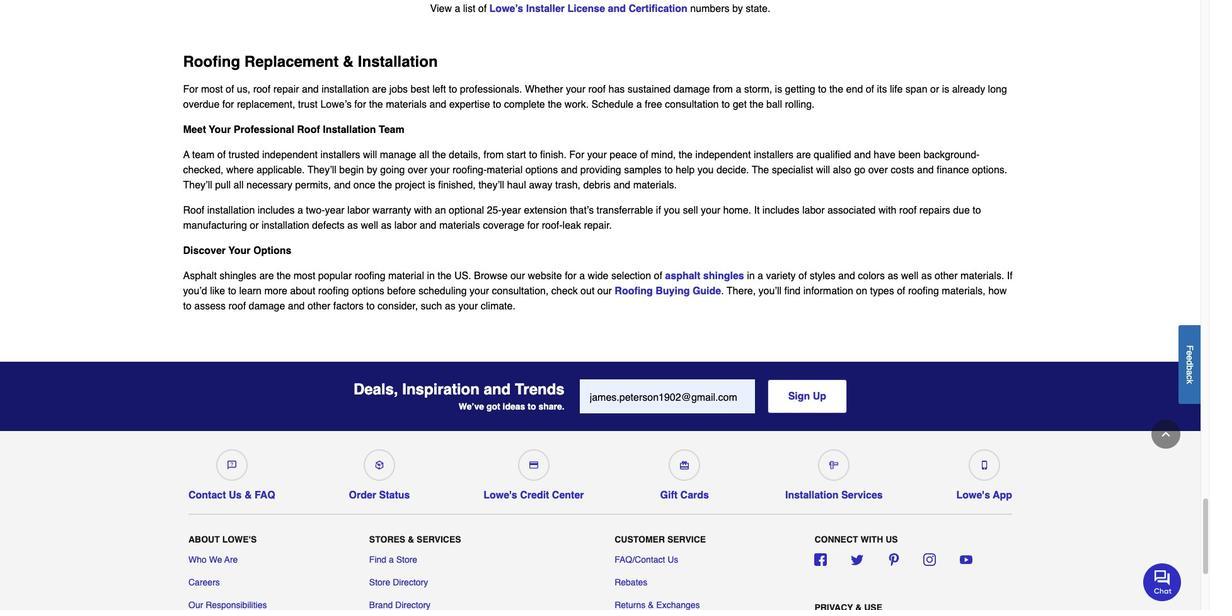 Task type: locate. For each thing, give the bounding box(es) containing it.
pickup image
[[375, 461, 384, 470]]

discover your options
[[183, 245, 291, 257]]

or inside for most of us, roof repair and installation are jobs best left to professionals. whether your roof has sustained damage from a storm, is getting to the end of its life span or is already long overdue for replacement, trust lowe's for the materials and expertise to complete the work. schedule a free consultation to get the ball rolling.
[[930, 84, 939, 95]]

most inside for most of us, roof repair and installation are jobs best left to professionals. whether your roof has sustained damage from a storm, is getting to the end of its life span or is already long overdue for replacement, trust lowe's for the materials and expertise to complete the work. schedule a free consultation to get the ball rolling.
[[201, 84, 223, 95]]

us,
[[237, 84, 250, 95]]

includes down necessary
[[258, 205, 295, 216]]

as right colors
[[921, 271, 932, 282]]

roof inside roof installation includes a two-year labor warranty with an optional 25-year extension that's transferrable if you sell your home. it includes labor associated with roof repairs due to manufacturing or installation defects as well as labor and materials coverage for roof-leak repair.
[[183, 205, 204, 216]]

find a store link
[[369, 553, 417, 566]]

1 horizontal spatial or
[[930, 84, 939, 95]]

details,
[[449, 150, 481, 161]]

your up finished,
[[430, 165, 450, 176]]

more
[[264, 286, 287, 297]]

samples
[[624, 165, 662, 176]]

0 horizontal spatial store
[[369, 577, 390, 587]]

roofing for roofing buying guide
[[615, 286, 653, 297]]

1 horizontal spatial labor
[[394, 220, 417, 231]]

youtube image
[[960, 553, 972, 566]]

returns & exchanges
[[615, 600, 700, 610]]

is right project
[[428, 180, 435, 191]]

help
[[676, 165, 695, 176]]

1 vertical spatial services
[[417, 534, 461, 544]]

specialist
[[772, 165, 813, 176]]

a inside roof installation includes a two-year labor warranty with an optional 25-year extension that's transferrable if you sell your home. it includes labor associated with roof repairs due to manufacturing or installation defects as well as labor and materials coverage for roof-leak repair.
[[297, 205, 303, 216]]

for up overdue
[[183, 84, 198, 95]]

all down where
[[234, 180, 244, 191]]

to right due
[[973, 205, 981, 216]]

getting
[[785, 84, 815, 95]]

1 vertical spatial they'll
[[183, 180, 212, 191]]

or right span
[[930, 84, 939, 95]]

options inside a team of trusted independent installers will manage all the details, from start to finish. for your peace of mind, the  independent installers are qualified and have been background- checked, where applicable. they'll begin by going over your roofing-material options and providing samples to help you decide. the specialist will also go over costs and finance options. they'll pull all necessary permits, and once the project is finished, they'll haul away trash, debris and materials.
[[525, 165, 558, 176]]

1 horizontal spatial well
[[901, 271, 919, 282]]

as
[[347, 220, 358, 231], [381, 220, 392, 231], [888, 271, 898, 282], [921, 271, 932, 282], [445, 301, 456, 312]]

well right colors
[[901, 271, 919, 282]]

the down whether at the top of the page
[[548, 99, 562, 110]]

costs
[[891, 165, 914, 176]]

installation inside for most of us, roof repair and installation are jobs best left to professionals. whether your roof has sustained damage from a storm, is getting to the end of its life span or is already long overdue for replacement, trust lowe's for the materials and expertise to complete the work. schedule a free consultation to get the ball rolling.
[[322, 84, 369, 95]]

over down have
[[868, 165, 888, 176]]

1 vertical spatial roof
[[183, 205, 204, 216]]

your inside roof installation includes a two-year labor warranty with an optional 25-year extension that's transferrable if you sell your home. it includes labor associated with roof repairs due to manufacturing or installation defects as well as labor and materials coverage for roof-leak repair.
[[701, 205, 721, 216]]

installers up the begin
[[320, 150, 360, 161]]

customer service
[[615, 534, 706, 544]]

other up materials,
[[935, 271, 958, 282]]

damage inside for most of us, roof repair and installation are jobs best left to professionals. whether your roof has sustained damage from a storm, is getting to the end of its life span or is already long overdue for replacement, trust lowe's for the materials and expertise to complete the work. schedule a free consultation to get the ball rolling.
[[674, 84, 710, 95]]

1 vertical spatial options
[[352, 286, 384, 297]]

1 horizontal spatial services
[[841, 490, 883, 501]]

from
[[713, 84, 733, 95], [484, 150, 504, 161]]

installation services
[[785, 490, 883, 501]]

trusted
[[229, 150, 259, 161]]

roof
[[253, 84, 271, 95], [588, 84, 606, 95], [899, 205, 917, 216], [229, 301, 246, 312]]

0 horizontal spatial well
[[361, 220, 378, 231]]

as down warranty
[[381, 220, 392, 231]]

materials. up how at the right top of page
[[961, 271, 1004, 282]]

1 vertical spatial you
[[664, 205, 680, 216]]

roofing
[[355, 271, 385, 282], [318, 286, 349, 297], [908, 286, 939, 297]]

options
[[253, 245, 291, 257]]

a left wide
[[579, 271, 585, 282]]

0 horizontal spatial most
[[201, 84, 223, 95]]

0 horizontal spatial materials.
[[633, 180, 677, 191]]

view
[[430, 3, 452, 15]]

other
[[935, 271, 958, 282], [308, 301, 331, 312]]

up
[[813, 391, 826, 402]]

1 independent from the left
[[262, 150, 318, 161]]

0 horizontal spatial includes
[[258, 205, 295, 216]]

will up the begin
[[363, 150, 377, 161]]

independent up decide.
[[695, 150, 751, 161]]

and inside . there, you'll find information on types of roofing materials, how to assess roof damage and other factors to consider, such as your climate.
[[288, 301, 305, 312]]

us down customer service
[[668, 554, 678, 565]]

for inside for most of us, roof repair and installation are jobs best left to professionals. whether your roof has sustained damage from a storm, is getting to the end of its life span or is already long overdue for replacement, trust lowe's for the materials and expertise to complete the work. schedule a free consultation to get the ball rolling.
[[183, 84, 198, 95]]

sell
[[683, 205, 698, 216]]

0 vertical spatial lowe's
[[490, 3, 523, 15]]

the up scheduling
[[438, 271, 452, 282]]

0 vertical spatial your
[[209, 124, 231, 136]]

0 vertical spatial options
[[525, 165, 558, 176]]

0 vertical spatial they'll
[[307, 165, 337, 176]]

0 vertical spatial roofing
[[183, 53, 240, 71]]

lowe's
[[484, 490, 517, 501], [956, 490, 990, 501], [222, 534, 257, 544]]

materials inside roof installation includes a two-year labor warranty with an optional 25-year extension that's transferrable if you sell your home. it includes labor associated with roof repairs due to manufacturing or installation defects as well as labor and materials coverage for roof-leak repair.
[[439, 220, 480, 231]]

and right license
[[608, 3, 626, 15]]

span
[[906, 84, 928, 95]]

material inside a team of trusted independent installers will manage all the details, from start to finish. for your peace of mind, the  independent installers are qualified and have been background- checked, where applicable. they'll begin by going over your roofing-material options and providing samples to help you decide. the specialist will also go over costs and finance options. they'll pull all necessary permits, and once the project is finished, they'll haul away trash, debris and materials.
[[487, 165, 523, 176]]

faq/contact us
[[615, 554, 678, 565]]

other inside . there, you'll find information on types of roofing materials, how to assess roof damage and other factors to consider, such as your climate.
[[308, 301, 331, 312]]

0 horizontal spatial material
[[388, 271, 424, 282]]

from up get
[[713, 84, 733, 95]]

we
[[209, 554, 222, 565]]

are up specialist
[[796, 150, 811, 161]]

brand directory
[[369, 600, 431, 610]]

e up b
[[1185, 355, 1195, 360]]

by up once
[[367, 165, 377, 176]]

most up overdue
[[201, 84, 223, 95]]

0 horizontal spatial shingles
[[220, 271, 257, 282]]

1 horizontal spatial most
[[294, 271, 315, 282]]

0 vertical spatial damage
[[674, 84, 710, 95]]

consultation
[[665, 99, 719, 110]]

and down about
[[288, 301, 305, 312]]

the down "storm,"
[[750, 99, 764, 110]]

1 vertical spatial or
[[250, 220, 259, 231]]

store down "stores & services"
[[396, 554, 417, 565]]

to
[[449, 84, 457, 95], [818, 84, 827, 95], [493, 99, 501, 110], [722, 99, 730, 110], [529, 150, 537, 161], [664, 165, 673, 176], [973, 205, 981, 216], [228, 286, 236, 297], [183, 301, 192, 312], [366, 301, 375, 312], [528, 401, 536, 412]]

of up roofing buying guide
[[654, 271, 662, 282]]

repairs
[[920, 205, 950, 216]]

0 horizontal spatial with
[[414, 205, 432, 216]]

are up more
[[259, 271, 274, 282]]

installers up the
[[754, 150, 794, 161]]

stores
[[369, 534, 405, 544]]

1 vertical spatial for
[[569, 150, 584, 161]]

1 vertical spatial other
[[308, 301, 331, 312]]

most up about
[[294, 271, 315, 282]]

facebook image
[[815, 553, 827, 566]]

they'll up permits,
[[307, 165, 337, 176]]

is left 'already' on the top of page
[[942, 84, 949, 95]]

0 vertical spatial for
[[183, 84, 198, 95]]

1 horizontal spatial includes
[[763, 205, 800, 216]]

directory inside brand directory 'link'
[[395, 600, 431, 610]]

team
[[379, 124, 404, 136]]

once
[[354, 180, 375, 191]]

materials. down samples
[[633, 180, 677, 191]]

your right the sell
[[701, 205, 721, 216]]

a up the you'll
[[758, 271, 763, 282]]

a
[[455, 3, 460, 15], [736, 84, 741, 95], [636, 99, 642, 110], [297, 205, 303, 216], [579, 271, 585, 282], [758, 271, 763, 282], [1185, 370, 1195, 375], [389, 554, 394, 565]]

0 vertical spatial our
[[510, 271, 525, 282]]

0 vertical spatial materials.
[[633, 180, 677, 191]]

damage down more
[[249, 301, 285, 312]]

well inside in a variety of styles and colors as well as other materials. if you'd like to learn more about roofing options before scheduling your consultation, check out our
[[901, 271, 919, 282]]

options.
[[972, 165, 1007, 176]]

1 horizontal spatial damage
[[674, 84, 710, 95]]

directory up brand directory 'link'
[[393, 577, 428, 587]]

1 horizontal spatial material
[[487, 165, 523, 176]]

overdue
[[183, 99, 220, 110]]

scroll to top element
[[1152, 420, 1181, 449]]

options inside in a variety of styles and colors as well as other materials. if you'd like to learn more about roofing options before scheduling your consultation, check out our
[[352, 286, 384, 297]]

for inside roof installation includes a two-year labor warranty with an optional 25-year extension that's transferrable if you sell your home. it includes labor associated with roof repairs due to manufacturing or installation defects as well as labor and materials coverage for roof-leak repair.
[[527, 220, 539, 231]]

out
[[581, 286, 595, 297]]

installation
[[358, 53, 438, 71], [323, 124, 376, 136], [785, 490, 839, 501]]

0 horizontal spatial over
[[408, 165, 427, 176]]

gift
[[660, 490, 678, 501]]

1 horizontal spatial materials.
[[961, 271, 1004, 282]]

roof inside . there, you'll find information on types of roofing materials, how to assess roof damage and other factors to consider, such as your climate.
[[229, 301, 246, 312]]

browse
[[474, 271, 508, 282]]

from inside for most of us, roof repair and installation are jobs best left to professionals. whether your roof has sustained damage from a storm, is getting to the end of its life span or is already long overdue for replacement, trust lowe's for the materials and expertise to complete the work. schedule a free consultation to get the ball rolling.
[[713, 84, 733, 95]]

to right getting
[[818, 84, 827, 95]]

0 horizontal spatial independent
[[262, 150, 318, 161]]

brand
[[369, 600, 393, 610]]

debris
[[583, 180, 611, 191]]

installation up options
[[262, 220, 309, 231]]

replacement
[[244, 53, 339, 71]]

0 horizontal spatial you
[[664, 205, 680, 216]]

coverage
[[483, 220, 525, 231]]

2 installers from the left
[[754, 150, 794, 161]]

1 horizontal spatial by
[[732, 3, 743, 15]]

0 horizontal spatial lowe's
[[320, 99, 352, 110]]

are left jobs
[[372, 84, 387, 95]]

1 horizontal spatial lowe's
[[484, 490, 517, 501]]

1 vertical spatial materials.
[[961, 271, 1004, 282]]

damage inside . there, you'll find information on types of roofing materials, how to assess roof damage and other factors to consider, such as your climate.
[[249, 301, 285, 312]]

1 vertical spatial us
[[668, 554, 678, 565]]

independent up the applicable.
[[262, 150, 318, 161]]

labor down once
[[347, 205, 370, 216]]

roofing inside in a variety of styles and colors as well as other materials. if you'd like to learn more about roofing options before scheduling your consultation, check out our
[[318, 286, 349, 297]]

jobs
[[389, 84, 408, 95]]

material up before
[[388, 271, 424, 282]]

1 horizontal spatial installers
[[754, 150, 794, 161]]

your up providing
[[587, 150, 607, 161]]

0 horizontal spatial from
[[484, 150, 504, 161]]

f e e d b a c k
[[1185, 345, 1195, 384]]

1 year from the left
[[325, 205, 345, 216]]

also
[[833, 165, 852, 176]]

are
[[372, 84, 387, 95], [796, 150, 811, 161], [259, 271, 274, 282]]

0 horizontal spatial installation
[[207, 205, 255, 216]]

1 horizontal spatial are
[[372, 84, 387, 95]]

providing
[[580, 165, 621, 176]]

f
[[1185, 345, 1195, 350]]

installation up the begin
[[323, 124, 376, 136]]

credit
[[520, 490, 549, 501]]

1 vertical spatial store
[[369, 577, 390, 587]]

from left start
[[484, 150, 504, 161]]

guide
[[693, 286, 721, 297]]

materials. inside in a variety of styles and colors as well as other materials. if you'd like to learn more about roofing options before scheduling your consultation, check out our
[[961, 271, 1004, 282]]

0 vertical spatial are
[[372, 84, 387, 95]]

with left an
[[414, 205, 432, 216]]

0 horizontal spatial in
[[427, 271, 435, 282]]

store inside store directory link
[[369, 577, 390, 587]]

services
[[841, 490, 883, 501], [417, 534, 461, 544]]

of left us,
[[226, 84, 234, 95]]

1 horizontal spatial materials
[[439, 220, 480, 231]]

roofing
[[183, 53, 240, 71], [615, 286, 653, 297]]

haul
[[507, 180, 526, 191]]

0 vertical spatial services
[[841, 490, 883, 501]]

as down scheduling
[[445, 301, 456, 312]]

roofing left materials,
[[908, 286, 939, 297]]

defects
[[312, 220, 345, 231]]

2 horizontal spatial roofing
[[908, 286, 939, 297]]

0 vertical spatial directory
[[393, 577, 428, 587]]

climate.
[[481, 301, 516, 312]]

& right stores at the left of page
[[408, 534, 414, 544]]

to right left
[[449, 84, 457, 95]]

independent
[[262, 150, 318, 161], [695, 150, 751, 161]]

labor down warranty
[[394, 220, 417, 231]]

and up information on the top
[[838, 271, 855, 282]]

1 horizontal spatial from
[[713, 84, 733, 95]]

2 in from the left
[[747, 271, 755, 282]]

installation down dimensions icon
[[785, 490, 839, 501]]

0 horizontal spatial are
[[259, 271, 274, 282]]

by
[[732, 3, 743, 15], [367, 165, 377, 176]]

are inside a team of trusted independent installers will manage all the details, from start to finish. for your peace of mind, the  independent installers are qualified and have been background- checked, where applicable. they'll begin by going over your roofing-material options and providing samples to help you decide. the specialist will also go over costs and finance options. they'll pull all necessary permits, and once the project is finished, they'll haul away trash, debris and materials.
[[796, 150, 811, 161]]

0 vertical spatial most
[[201, 84, 223, 95]]

decide.
[[717, 165, 749, 176]]

for right finish.
[[569, 150, 584, 161]]

is inside a team of trusted independent installers will manage all the details, from start to finish. for your peace of mind, the  independent installers are qualified and have been background- checked, where applicable. they'll begin by going over your roofing-material options and providing samples to help you decide. the specialist will also go over costs and finance options. they'll pull all necessary permits, and once the project is finished, they'll haul away trash, debris and materials.
[[428, 180, 435, 191]]

1 horizontal spatial installation
[[262, 220, 309, 231]]

lowe's left credit
[[484, 490, 517, 501]]

material down start
[[487, 165, 523, 176]]

options up away
[[525, 165, 558, 176]]

roofing down selection
[[615, 286, 653, 297]]

trust
[[298, 99, 318, 110]]

1 horizontal spatial other
[[935, 271, 958, 282]]

if
[[656, 205, 661, 216]]

1 vertical spatial materials
[[439, 220, 480, 231]]

sign up button
[[768, 380, 847, 414]]

our inside in a variety of styles and colors as well as other materials. if you'd like to learn more about roofing options before scheduling your consultation, check out our
[[597, 286, 612, 297]]

0 vertical spatial all
[[419, 150, 429, 161]]

and right debris on the top of page
[[614, 180, 630, 191]]

all right 'manage'
[[419, 150, 429, 161]]

roofing up us,
[[183, 53, 240, 71]]

our
[[510, 271, 525, 282], [597, 286, 612, 297]]

directory
[[393, 577, 428, 587], [395, 600, 431, 610]]

1 horizontal spatial independent
[[695, 150, 751, 161]]

find
[[369, 554, 386, 565]]

0 horizontal spatial options
[[352, 286, 384, 297]]

2 e from the top
[[1185, 355, 1195, 360]]

1 horizontal spatial us
[[668, 554, 678, 565]]

a inside in a variety of styles and colors as well as other materials. if you'd like to learn more about roofing options before scheduling your consultation, check out our
[[758, 271, 763, 282]]

professional
[[234, 124, 294, 136]]

labor left associated
[[802, 205, 825, 216]]

of right types
[[897, 286, 905, 297]]

a left the list
[[455, 3, 460, 15]]

1 vertical spatial well
[[901, 271, 919, 282]]

to inside deals, inspiration and trends we've got ideas to share.
[[528, 401, 536, 412]]

and inside deals, inspiration and trends we've got ideas to share.
[[484, 381, 511, 399]]

twitter image
[[851, 553, 864, 566]]

chevron up image
[[1160, 428, 1172, 441]]

0 horizontal spatial is
[[428, 180, 435, 191]]

installation down roofing replacement & installation
[[322, 84, 369, 95]]

gift card image
[[680, 461, 689, 470]]

directory inside store directory link
[[393, 577, 428, 587]]

lowe's left app
[[956, 490, 990, 501]]

1 vertical spatial by
[[367, 165, 377, 176]]

and down an
[[420, 220, 436, 231]]

0 horizontal spatial they'll
[[183, 180, 212, 191]]

0 vertical spatial or
[[930, 84, 939, 95]]

from inside a team of trusted independent installers will manage all the details, from start to finish. for your peace of mind, the  independent installers are qualified and have been background- checked, where applicable. they'll begin by going over your roofing-material options and providing samples to help you decide. the specialist will also go over costs and finance options. they'll pull all necessary permits, and once the project is finished, they'll haul away trash, debris and materials.
[[484, 150, 504, 161]]

0 vertical spatial us
[[229, 490, 242, 501]]

meet your professional roof installation team
[[183, 124, 404, 136]]

they'll down checked,
[[183, 180, 212, 191]]

0 horizontal spatial us
[[229, 490, 242, 501]]

1 horizontal spatial for
[[569, 150, 584, 161]]

about
[[188, 534, 220, 544]]

away
[[529, 180, 553, 191]]

installation
[[322, 84, 369, 95], [207, 205, 255, 216], [262, 220, 309, 231]]

store up brand
[[369, 577, 390, 587]]

installation services link
[[785, 445, 883, 501]]

are inside for most of us, roof repair and installation are jobs best left to professionals. whether your roof has sustained damage from a storm, is getting to the end of its life span or is already long overdue for replacement, trust lowe's for the materials and expertise to complete the work. schedule a free consultation to get the ball rolling.
[[372, 84, 387, 95]]

with right associated
[[879, 205, 897, 216]]

a left free
[[636, 99, 642, 110]]

0 vertical spatial other
[[935, 271, 958, 282]]

materials
[[386, 99, 427, 110], [439, 220, 480, 231]]

us right contact
[[229, 490, 242, 501]]

2 shingles from the left
[[703, 271, 744, 282]]

1 vertical spatial directory
[[395, 600, 431, 610]]

1 vertical spatial are
[[796, 150, 811, 161]]

1 horizontal spatial roofing
[[355, 271, 385, 282]]

you'd
[[183, 286, 207, 297]]

finished,
[[438, 180, 476, 191]]

0 vertical spatial you
[[698, 165, 714, 176]]

labor
[[347, 205, 370, 216], [802, 205, 825, 216], [394, 220, 417, 231]]

1 horizontal spatial with
[[879, 205, 897, 216]]

1 vertical spatial installation
[[207, 205, 255, 216]]

1 horizontal spatial our
[[597, 286, 612, 297]]

1 vertical spatial our
[[597, 286, 612, 297]]

installers
[[320, 150, 360, 161], [754, 150, 794, 161]]

0 horizontal spatial by
[[367, 165, 377, 176]]

have
[[874, 150, 896, 161]]

your left options
[[228, 245, 251, 257]]

mobile image
[[980, 461, 989, 470]]

1 vertical spatial from
[[484, 150, 504, 161]]

services up 'connect with us'
[[841, 490, 883, 501]]

about
[[290, 286, 315, 297]]

you right if
[[664, 205, 680, 216]]

0 horizontal spatial damage
[[249, 301, 285, 312]]

material
[[487, 165, 523, 176], [388, 271, 424, 282]]

we've
[[459, 401, 484, 412]]

lowe's up are
[[222, 534, 257, 544]]

2 over from the left
[[868, 165, 888, 176]]

0 vertical spatial from
[[713, 84, 733, 95]]

will down qualified
[[816, 165, 830, 176]]

us
[[229, 490, 242, 501], [668, 554, 678, 565]]

been
[[898, 150, 921, 161]]

other inside in a variety of styles and colors as well as other materials. if you'd like to learn more about roofing options before scheduling your consultation, check out our
[[935, 271, 958, 282]]

0 horizontal spatial or
[[250, 220, 259, 231]]

0 horizontal spatial roofing
[[318, 286, 349, 297]]

over
[[408, 165, 427, 176], [868, 165, 888, 176]]

0 horizontal spatial year
[[325, 205, 345, 216]]

manufacturing
[[183, 220, 247, 231]]

1 horizontal spatial will
[[816, 165, 830, 176]]

a up k
[[1185, 370, 1195, 375]]

0 vertical spatial material
[[487, 165, 523, 176]]

is up 'ball'
[[775, 84, 782, 95]]

for most of us, roof repair and installation are jobs best left to professionals. whether your roof has sustained damage from a storm, is getting to the end of its life span or is already long overdue for replacement, trust lowe's for the materials and expertise to complete the work. schedule a free consultation to get the ball rolling.
[[183, 84, 1007, 110]]

shingles up .
[[703, 271, 744, 282]]



Task type: vqa. For each thing, say whether or not it's contained in the screenshot.
59- in mansfield fulton 60.5-in x 31.75-in x 59-in white 5-piece bathtub back wall panel
no



Task type: describe. For each thing, give the bounding box(es) containing it.
the up help
[[679, 150, 693, 161]]

rolling.
[[785, 99, 815, 110]]

find
[[784, 286, 801, 297]]

selection
[[611, 271, 651, 282]]

or inside roof installation includes a two-year labor warranty with an optional 25-year extension that's transferrable if you sell your home. it includes labor associated with roof repairs due to manufacturing or installation defects as well as labor and materials coverage for roof-leak repair.
[[250, 220, 259, 231]]

and down the begin
[[334, 180, 351, 191]]

about lowe's
[[188, 534, 257, 544]]

long
[[988, 84, 1007, 95]]

chat invite button image
[[1143, 563, 1182, 601]]

whether
[[525, 84, 563, 95]]

optional
[[449, 205, 484, 216]]

leak
[[563, 220, 581, 231]]

Email Address email field
[[580, 380, 755, 414]]

who we are link
[[188, 553, 238, 566]]

& right returns
[[648, 600, 654, 610]]

types
[[870, 286, 894, 297]]

store directory link
[[369, 576, 428, 589]]

transferrable
[[597, 205, 653, 216]]

roofing for roofing replacement & installation
[[183, 53, 240, 71]]

1 includes from the left
[[258, 205, 295, 216]]

credit card image
[[529, 461, 538, 470]]

1 horizontal spatial they'll
[[307, 165, 337, 176]]

pull
[[215, 180, 231, 191]]

to left get
[[722, 99, 730, 110]]

app
[[993, 490, 1012, 501]]

consider,
[[378, 301, 418, 312]]

of inside in a variety of styles and colors as well as other materials. if you'd like to learn more about roofing options before scheduling your consultation, check out our
[[799, 271, 807, 282]]

lowe's for lowe's app
[[956, 490, 990, 501]]

and up trust on the top left of page
[[302, 84, 319, 95]]

service
[[667, 534, 706, 544]]

deals, inspiration and trends we've got ideas to share.
[[354, 381, 565, 412]]

order
[[349, 490, 376, 501]]

your inside for most of us, roof repair and installation are jobs best left to professionals. whether your roof has sustained damage from a storm, is getting to the end of its life span or is already long overdue for replacement, trust lowe's for the materials and expertise to complete the work. schedule a free consultation to get the ball rolling.
[[566, 84, 586, 95]]

0 vertical spatial installation
[[358, 53, 438, 71]]

the up team
[[369, 99, 383, 110]]

roofing replacement & installation
[[183, 53, 438, 71]]

mind,
[[651, 150, 676, 161]]

on
[[856, 286, 867, 297]]

wide
[[588, 271, 609, 282]]

stores & services
[[369, 534, 461, 544]]

lowe's inside for most of us, roof repair and installation are jobs best left to professionals. whether your roof has sustained damage from a storm, is getting to the end of its life span or is already long overdue for replacement, trust lowe's for the materials and expertise to complete the work. schedule a free consultation to get the ball rolling.
[[320, 99, 352, 110]]

c
[[1185, 375, 1195, 379]]

and down left
[[430, 99, 446, 110]]

work.
[[565, 99, 589, 110]]

and inside in a variety of styles and colors as well as other materials. if you'd like to learn more about roofing options before scheduling your consultation, check out our
[[838, 271, 855, 282]]

assess
[[194, 301, 226, 312]]

a right find at bottom
[[389, 554, 394, 565]]

and inside roof installation includes a two-year labor warranty with an optional 25-year extension that's transferrable if you sell your home. it includes labor associated with roof repairs due to manufacturing or installation defects as well as labor and materials coverage for roof-leak repair.
[[420, 220, 436, 231]]

you inside a team of trusted independent installers will manage all the details, from start to finish. for your peace of mind, the  independent installers are qualified and have been background- checked, where applicable. they'll begin by going over your roofing-material options and providing samples to help you decide. the specialist will also go over costs and finance options. they'll pull all necessary permits, and once the project is finished, they'll haul away trash, debris and materials.
[[698, 165, 714, 176]]

2 includes from the left
[[763, 205, 800, 216]]

and down been
[[917, 165, 934, 176]]

roof up replacement,
[[253, 84, 271, 95]]

scheduling
[[419, 286, 467, 297]]

center
[[552, 490, 584, 501]]

in inside in a variety of styles and colors as well as other materials. if you'd like to learn more about roofing options before scheduling your consultation, check out our
[[747, 271, 755, 282]]

variety
[[766, 271, 796, 282]]

got
[[487, 401, 500, 412]]

of left the its
[[866, 84, 874, 95]]

25-
[[487, 205, 502, 216]]

get
[[733, 99, 747, 110]]

find a store
[[369, 554, 417, 565]]

installer
[[526, 3, 565, 15]]

for right trust on the top left of page
[[354, 99, 366, 110]]

dimensions image
[[830, 461, 839, 470]]

store inside find a store link
[[396, 554, 417, 565]]

roof-
[[542, 220, 563, 231]]

2 with from the left
[[879, 205, 897, 216]]

0 horizontal spatial labor
[[347, 205, 370, 216]]

finance
[[937, 165, 969, 176]]

free
[[645, 99, 662, 110]]

lowe's for lowe's credit center
[[484, 490, 517, 501]]

faq/contact us link
[[615, 553, 678, 566]]

of up samples
[[640, 150, 648, 161]]

2 horizontal spatial is
[[942, 84, 949, 95]]

factors
[[333, 301, 364, 312]]

to down mind,
[[664, 165, 673, 176]]

necessary
[[246, 180, 292, 191]]

rebates
[[615, 577, 648, 587]]

the left end
[[829, 84, 843, 95]]

applicable.
[[257, 165, 305, 176]]

background-
[[924, 150, 980, 161]]

repair.
[[584, 220, 612, 231]]

the
[[752, 165, 769, 176]]

lowe's credit center link
[[484, 445, 584, 501]]

pinterest image
[[887, 553, 900, 566]]

2 horizontal spatial labor
[[802, 205, 825, 216]]

connect
[[815, 534, 858, 544]]

a inside button
[[1185, 370, 1195, 375]]

1 installers from the left
[[320, 150, 360, 161]]

careers link
[[188, 576, 220, 589]]

start
[[507, 150, 526, 161]]

best
[[411, 84, 430, 95]]

who we are
[[188, 554, 238, 565]]

colors
[[858, 271, 885, 282]]

lowe's app
[[956, 490, 1012, 501]]

. there, you'll find information on types of roofing materials, how to assess roof damage and other factors to consider, such as your climate.
[[183, 286, 1007, 312]]

us for contact
[[229, 490, 242, 501]]

home.
[[723, 205, 751, 216]]

to inside roof installation includes a two-year labor warranty with an optional 25-year extension that's transferrable if you sell your home. it includes labor associated with roof repairs due to manufacturing or installation defects as well as labor and materials coverage for roof-leak repair.
[[973, 205, 981, 216]]

0 horizontal spatial lowe's
[[222, 534, 257, 544]]

roof left has in the top right of the page
[[588, 84, 606, 95]]

brand directory link
[[369, 599, 431, 610]]

to down professionals.
[[493, 99, 501, 110]]

meet
[[183, 124, 206, 136]]

sign up form
[[580, 380, 847, 414]]

roofing buying guide link
[[615, 286, 721, 297]]

of right the list
[[478, 3, 487, 15]]

by inside a team of trusted independent installers will manage all the details, from start to finish. for your peace of mind, the  independent installers are qualified and have been background- checked, where applicable. they'll begin by going over your roofing-material options and providing samples to help you decide. the specialist will also go over costs and finance options. they'll pull all necessary permits, and once the project is finished, they'll haul away trash, debris and materials.
[[367, 165, 377, 176]]

as up types
[[888, 271, 898, 282]]

to down the you'd on the top of page
[[183, 301, 192, 312]]

0 vertical spatial will
[[363, 150, 377, 161]]

1 vertical spatial will
[[816, 165, 830, 176]]

2 independent from the left
[[695, 150, 751, 161]]

f e e d b a c k button
[[1179, 325, 1201, 404]]

2 vertical spatial installation
[[785, 490, 839, 501]]

a up get
[[736, 84, 741, 95]]

manage
[[380, 150, 416, 161]]

1 shingles from the left
[[220, 271, 257, 282]]

as right defects
[[347, 220, 358, 231]]

materials. inside a team of trusted independent installers will manage all the details, from start to finish. for your peace of mind, the  independent installers are qualified and have been background- checked, where applicable. they'll begin by going over your roofing-material options and providing samples to help you decide. the specialist will also go over costs and finance options. they'll pull all necessary permits, and once the project is finished, they'll haul away trash, debris and materials.
[[633, 180, 677, 191]]

sustained
[[628, 84, 671, 95]]

to right factors
[[366, 301, 375, 312]]

your for meet
[[209, 124, 231, 136]]

the up more
[[277, 271, 291, 282]]

for right overdue
[[222, 99, 234, 110]]

1 in from the left
[[427, 271, 435, 282]]

of inside . there, you'll find information on types of roofing materials, how to assess roof damage and other factors to consider, such as your climate.
[[897, 286, 905, 297]]

us for faq/contact
[[668, 554, 678, 565]]

license
[[568, 3, 605, 15]]

already
[[952, 84, 985, 95]]

1 horizontal spatial is
[[775, 84, 782, 95]]

if
[[1007, 271, 1013, 282]]

you inside roof installation includes a two-year labor warranty with an optional 25-year extension that's transferrable if you sell your home. it includes labor associated with roof repairs due to manufacturing or installation defects as well as labor and materials coverage for roof-leak repair.
[[664, 205, 680, 216]]

order status
[[349, 490, 410, 501]]

state.
[[746, 3, 771, 15]]

faq/contact
[[615, 554, 665, 565]]

inspiration
[[402, 381, 480, 399]]

lowe's installer license and certification link
[[490, 3, 688, 15]]

directory for store directory
[[393, 577, 428, 587]]

customer care image
[[227, 461, 236, 470]]

and up "go"
[[854, 150, 871, 161]]

are
[[224, 554, 238, 565]]

1 horizontal spatial all
[[419, 150, 429, 161]]

as inside . there, you'll find information on types of roofing materials, how to assess roof damage and other factors to consider, such as your climate.
[[445, 301, 456, 312]]

they'll
[[479, 180, 504, 191]]

with
[[861, 534, 883, 544]]

ball
[[767, 99, 782, 110]]

sign
[[788, 391, 810, 402]]

directory for brand directory
[[395, 600, 431, 610]]

complete
[[504, 99, 545, 110]]

numbers
[[690, 3, 730, 15]]

asphalt shingles are the most popular roofing material in the us. browse our website for a wide selection of asphalt shingles
[[183, 271, 744, 282]]

warranty
[[373, 205, 411, 216]]

2 vertical spatial are
[[259, 271, 274, 282]]

materials inside for most of us, roof repair and installation are jobs best left to professionals. whether your roof has sustained damage from a storm, is getting to the end of its life span or is already long overdue for replacement, trust lowe's for the materials and expertise to complete the work. schedule a free consultation to get the ball rolling.
[[386, 99, 427, 110]]

to inside in a variety of styles and colors as well as other materials. if you'd like to learn more about roofing options before scheduling your consultation, check out our
[[228, 286, 236, 297]]

1 vertical spatial material
[[388, 271, 424, 282]]

1 with from the left
[[414, 205, 432, 216]]

of right the team
[[217, 150, 226, 161]]

1 over from the left
[[408, 165, 427, 176]]

instagram image
[[924, 553, 936, 566]]

begin
[[339, 165, 364, 176]]

contact
[[188, 490, 226, 501]]

roofing buying guide
[[615, 286, 721, 297]]

0 horizontal spatial all
[[234, 180, 244, 191]]

1 vertical spatial most
[[294, 271, 315, 282]]

your inside in a variety of styles and colors as well as other materials. if you'd like to learn more about roofing options before scheduling your consultation, check out our
[[470, 286, 489, 297]]

like
[[210, 286, 225, 297]]

the left details,
[[432, 150, 446, 161]]

connect with us
[[815, 534, 898, 544]]

for inside a team of trusted independent installers will manage all the details, from start to finish. for your peace of mind, the  independent installers are qualified and have been background- checked, where applicable. they'll begin by going over your roofing-material options and providing samples to help you decide. the specialist will also go over costs and finance options. they'll pull all necessary permits, and once the project is finished, they'll haul away trash, debris and materials.
[[569, 150, 584, 161]]

roofing-
[[453, 165, 487, 176]]

for up check
[[565, 271, 577, 282]]

2 year from the left
[[502, 205, 521, 216]]

& left faq
[[244, 490, 252, 501]]

2 vertical spatial installation
[[262, 220, 309, 231]]

and up trash, on the left top of page
[[561, 165, 578, 176]]

roof inside roof installation includes a two-year labor warranty with an optional 25-year extension that's transferrable if you sell your home. it includes labor associated with roof repairs due to manufacturing or installation defects as well as labor and materials coverage for roof-leak repair.
[[899, 205, 917, 216]]

& right replacement
[[343, 53, 354, 71]]

your inside . there, you'll find information on types of roofing materials, how to assess roof damage and other factors to consider, such as your climate.
[[458, 301, 478, 312]]

to right start
[[529, 150, 537, 161]]

0 vertical spatial roof
[[297, 124, 320, 136]]

roofing inside . there, you'll find information on types of roofing materials, how to assess roof damage and other factors to consider, such as your climate.
[[908, 286, 939, 297]]

sign up
[[788, 391, 826, 402]]

1 horizontal spatial lowe's
[[490, 3, 523, 15]]

well inside roof installation includes a two-year labor warranty with an optional 25-year extension that's transferrable if you sell your home. it includes labor associated with roof repairs due to manufacturing or installation defects as well as labor and materials coverage for roof-leak repair.
[[361, 220, 378, 231]]

your for discover
[[228, 245, 251, 257]]

the down going on the left top of page
[[378, 180, 392, 191]]

0 horizontal spatial our
[[510, 271, 525, 282]]

1 e from the top
[[1185, 350, 1195, 355]]

has
[[609, 84, 625, 95]]

1 vertical spatial installation
[[323, 124, 376, 136]]



